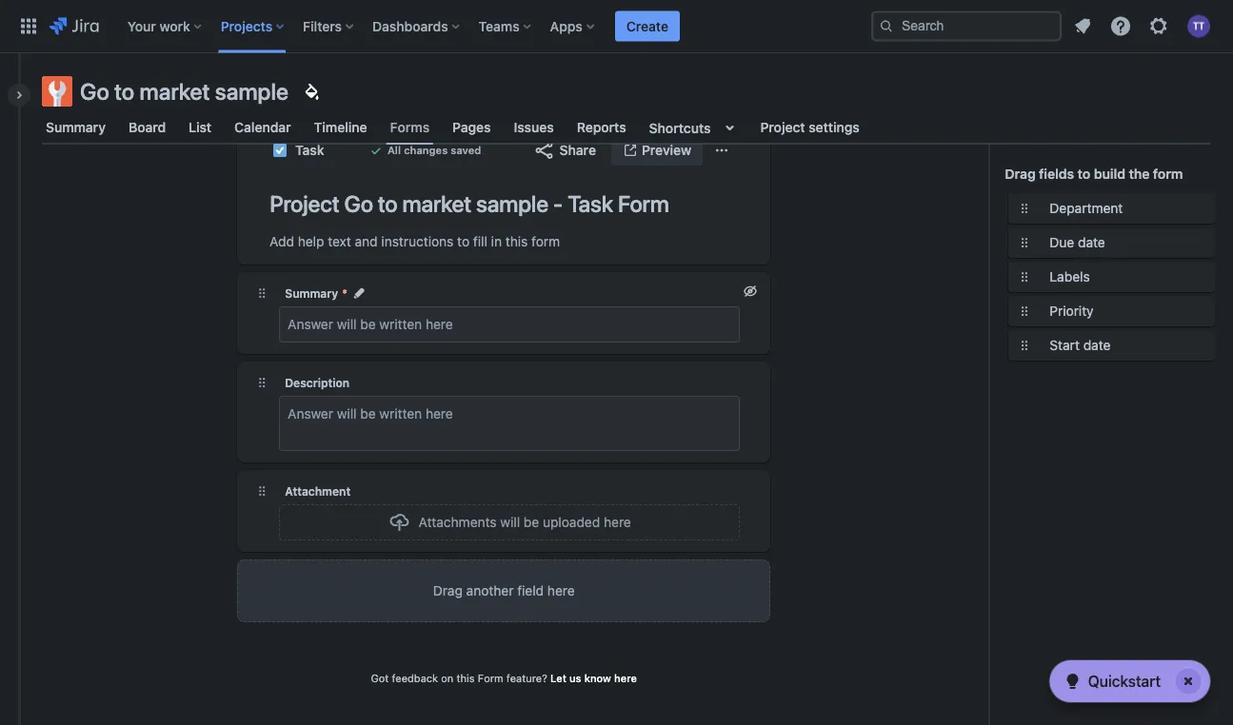Task type: vqa. For each thing, say whether or not it's contained in the screenshot.
PAGE on the left top of page
no



Task type: describe. For each thing, give the bounding box(es) containing it.
quickstart
[[1088, 673, 1161, 691]]

Search field
[[871, 11, 1062, 41]]

drag fields to build the form
[[1005, 166, 1183, 182]]

apps
[[550, 18, 583, 34]]

list
[[189, 119, 212, 135]]

in
[[491, 234, 502, 249]]

all
[[387, 144, 401, 157]]

-
[[553, 190, 563, 217]]

banner containing your work
[[0, 0, 1233, 53]]

share button
[[521, 135, 607, 166]]

pages link
[[449, 110, 495, 145]]

filters
[[303, 18, 342, 34]]

pages
[[452, 119, 491, 135]]

department
[[1050, 200, 1123, 216]]

check image
[[1061, 670, 1084, 693]]

primary element
[[11, 0, 871, 53]]

apps button
[[544, 11, 602, 41]]

preview
[[642, 142, 691, 158]]

0 horizontal spatial sample
[[215, 78, 288, 105]]

1 answer will be written here from the top
[[288, 317, 453, 332]]

dismiss quickstart image
[[1173, 667, 1204, 697]]

add help text and instructions to fill in this form
[[270, 234, 560, 249]]

create
[[626, 18, 668, 34]]

2 written from the top
[[379, 406, 422, 422]]

dashboards
[[372, 18, 448, 34]]

to left the fill
[[457, 234, 470, 249]]

your work
[[127, 18, 190, 34]]

to up board
[[114, 78, 134, 105]]

drag another field here
[[433, 583, 575, 599]]

us
[[569, 673, 581, 685]]

settings
[[809, 119, 860, 135]]

work
[[159, 18, 190, 34]]

due
[[1050, 235, 1074, 250]]

issues link
[[510, 110, 558, 145]]

another
[[466, 583, 514, 599]]

summary for summary *
[[285, 287, 338, 300]]

*
[[342, 287, 348, 300]]

to left build
[[1078, 166, 1090, 182]]

priority
[[1050, 303, 1094, 319]]

0 vertical spatial be
[[360, 317, 376, 332]]

set background color image
[[300, 80, 323, 103]]

projects button
[[215, 11, 292, 41]]

teams button
[[473, 11, 539, 41]]

settings image
[[1147, 15, 1170, 38]]

start date
[[1050, 338, 1111, 353]]

got
[[371, 673, 389, 685]]

quickstart button
[[1050, 661, 1210, 703]]

reports link
[[573, 110, 630, 145]]

0 vertical spatial will
[[337, 317, 357, 332]]

instructions
[[381, 234, 454, 249]]

project for project settings
[[760, 119, 805, 135]]

timeline link
[[310, 110, 371, 145]]

calendar link
[[231, 110, 295, 145]]

calendar
[[234, 119, 291, 135]]

form actions image
[[714, 143, 730, 158]]

1 written from the top
[[379, 317, 422, 332]]

share image
[[533, 139, 556, 162]]

board link
[[125, 110, 170, 145]]

saved
[[451, 144, 481, 157]]

teams
[[479, 18, 520, 34]]

summary link
[[42, 110, 109, 145]]

dashboards button
[[367, 11, 467, 41]]

text
[[328, 234, 351, 249]]

summary *
[[285, 287, 348, 300]]



Task type: locate. For each thing, give the bounding box(es) containing it.
0 vertical spatial go
[[80, 78, 109, 105]]

0 horizontal spatial go
[[80, 78, 109, 105]]

form down -
[[531, 234, 560, 249]]

1 horizontal spatial project
[[760, 119, 805, 135]]

written
[[379, 317, 422, 332], [379, 406, 422, 422]]

drag
[[1005, 166, 1036, 182], [433, 583, 463, 599]]

summary
[[46, 119, 106, 135], [285, 287, 338, 300]]

date right due
[[1078, 235, 1105, 250]]

uploaded
[[543, 515, 600, 530]]

1 vertical spatial be
[[360, 406, 376, 422]]

2 vertical spatial will
[[500, 515, 520, 530]]

1 vertical spatial sample
[[476, 190, 548, 217]]

0 vertical spatial answer will be written here
[[288, 317, 453, 332]]

due date
[[1050, 235, 1105, 250]]

notifications image
[[1071, 15, 1094, 38]]

got feedback on this form feature? let us know here
[[371, 673, 637, 685]]

1 vertical spatial project
[[270, 190, 339, 217]]

0 horizontal spatial drag
[[433, 583, 463, 599]]

1 horizontal spatial go
[[344, 190, 373, 217]]

let
[[550, 673, 566, 685]]

sample up calendar
[[215, 78, 288, 105]]

your
[[127, 18, 156, 34]]

create button
[[615, 11, 680, 41]]

add
[[270, 234, 294, 249]]

0 horizontal spatial task
[[295, 142, 324, 158]]

answer down 'summary *'
[[288, 317, 333, 332]]

will down description
[[337, 406, 357, 422]]

0 vertical spatial answer
[[288, 317, 333, 332]]

0 vertical spatial drag
[[1005, 166, 1036, 182]]

appswitcher icon image
[[17, 15, 40, 38]]

let us know here button
[[550, 671, 637, 687]]

drag left another
[[433, 583, 463, 599]]

drag for drag another field here
[[433, 583, 463, 599]]

on
[[441, 673, 453, 685]]

0 vertical spatial date
[[1078, 235, 1105, 250]]

answer down description
[[288, 406, 333, 422]]

date for due date
[[1078, 235, 1105, 250]]

go up and
[[344, 190, 373, 217]]

project go to market sample - task form
[[270, 190, 669, 217]]

0 vertical spatial task
[[295, 142, 324, 158]]

sidebar navigation image
[[0, 76, 42, 114]]

1 vertical spatial market
[[402, 190, 471, 217]]

0 vertical spatial summary
[[46, 119, 106, 135]]

answer will be written here
[[288, 317, 453, 332], [288, 406, 453, 422]]

filters button
[[297, 11, 361, 41]]

fill
[[473, 234, 487, 249]]

project settings
[[760, 119, 860, 135]]

be
[[360, 317, 376, 332], [360, 406, 376, 422], [524, 515, 539, 530]]

0 vertical spatial form
[[1153, 166, 1183, 182]]

will right attachments
[[500, 515, 520, 530]]

list link
[[185, 110, 215, 145]]

labels
[[1050, 269, 1090, 285]]

help
[[298, 234, 324, 249]]

this
[[505, 234, 528, 249], [456, 673, 475, 685]]

0 vertical spatial written
[[379, 317, 422, 332]]

form
[[618, 190, 669, 217], [478, 673, 503, 685]]

0 horizontal spatial this
[[456, 673, 475, 685]]

reports
[[577, 119, 626, 135]]

form down "preview" button
[[618, 190, 669, 217]]

0 vertical spatial project
[[760, 119, 805, 135]]

1 vertical spatial go
[[344, 190, 373, 217]]

summary left board
[[46, 119, 106, 135]]

will
[[337, 317, 357, 332], [337, 406, 357, 422], [500, 515, 520, 530]]

1 vertical spatial form
[[531, 234, 560, 249]]

will down *
[[337, 317, 357, 332]]

task down timeline
[[295, 142, 324, 158]]

all changes saved
[[387, 144, 481, 157]]

0 vertical spatial form
[[618, 190, 669, 217]]

answer will be written here down *
[[288, 317, 453, 332]]

date
[[1078, 235, 1105, 250], [1083, 338, 1111, 353]]

0 horizontal spatial market
[[139, 78, 210, 105]]

shortcuts
[[649, 120, 711, 135]]

0 vertical spatial market
[[139, 78, 210, 105]]

project for project go to market sample - task form
[[270, 190, 339, 217]]

1 horizontal spatial drag
[[1005, 166, 1036, 182]]

project up help
[[270, 190, 339, 217]]

field
[[517, 583, 544, 599]]

2 vertical spatial be
[[524, 515, 539, 530]]

form
[[1153, 166, 1183, 182], [531, 234, 560, 249]]

1 answer from the top
[[288, 317, 333, 332]]

0 vertical spatial this
[[505, 234, 528, 249]]

date right start
[[1083, 338, 1111, 353]]

your work button
[[122, 11, 209, 41]]

0 vertical spatial sample
[[215, 78, 288, 105]]

answer
[[288, 317, 333, 332], [288, 406, 333, 422]]

projects
[[221, 18, 272, 34]]

to
[[114, 78, 134, 105], [1078, 166, 1090, 182], [378, 190, 398, 217], [457, 234, 470, 249]]

summary inside summary link
[[46, 119, 106, 135]]

1 vertical spatial form
[[478, 673, 503, 685]]

1 vertical spatial task
[[568, 190, 613, 217]]

summary left *
[[285, 287, 338, 300]]

1 horizontal spatial form
[[618, 190, 669, 217]]

tab list
[[30, 110, 1222, 145]]

1 vertical spatial date
[[1083, 338, 1111, 353]]

attachments will be uploaded here
[[419, 515, 631, 530]]

attachments
[[419, 515, 497, 530]]

1 horizontal spatial this
[[505, 234, 528, 249]]

market
[[139, 78, 210, 105], [402, 190, 471, 217]]

changes
[[404, 144, 448, 157]]

1 vertical spatial will
[[337, 406, 357, 422]]

1 vertical spatial answer
[[288, 406, 333, 422]]

start
[[1050, 338, 1080, 353]]

0 horizontal spatial form
[[531, 234, 560, 249]]

attachment
[[285, 485, 351, 498]]

banner
[[0, 0, 1233, 53]]

date for start date
[[1083, 338, 1111, 353]]

0 horizontal spatial project
[[270, 190, 339, 217]]

jira image
[[50, 15, 99, 38], [50, 15, 99, 38]]

search image
[[879, 19, 894, 34]]

description
[[285, 376, 350, 389]]

2 answer from the top
[[288, 406, 333, 422]]

know
[[584, 673, 611, 685]]

1 horizontal spatial market
[[402, 190, 471, 217]]

project
[[760, 119, 805, 135], [270, 190, 339, 217]]

go up summary link
[[80, 78, 109, 105]]

0 horizontal spatial summary
[[46, 119, 106, 135]]

timeline
[[314, 119, 367, 135]]

1 horizontal spatial form
[[1153, 166, 1183, 182]]

form right 'the'
[[1153, 166, 1183, 182]]

upload image
[[388, 511, 411, 534]]

project left settings at the top right of the page
[[760, 119, 805, 135]]

form left feature?
[[478, 673, 503, 685]]

0 horizontal spatial form
[[478, 673, 503, 685]]

drag left fields
[[1005, 166, 1036, 182]]

market up list
[[139, 78, 210, 105]]

preview button
[[611, 135, 703, 166]]

1 vertical spatial this
[[456, 673, 475, 685]]

build
[[1094, 166, 1125, 182]]

market up "instructions"
[[402, 190, 471, 217]]

this right in
[[505, 234, 528, 249]]

and
[[355, 234, 378, 249]]

to up add help text and instructions to fill in this form
[[378, 190, 398, 217]]

help image
[[1109, 15, 1132, 38]]

go to market sample
[[80, 78, 288, 105]]

tab list containing forms
[[30, 110, 1222, 145]]

project settings link
[[756, 110, 863, 145]]

board
[[129, 119, 166, 135]]

1 vertical spatial drag
[[433, 583, 463, 599]]

share
[[560, 142, 596, 158]]

the
[[1129, 166, 1150, 182]]

task
[[295, 142, 324, 158], [568, 190, 613, 217]]

feedback
[[392, 673, 438, 685]]

1 vertical spatial summary
[[285, 287, 338, 300]]

feature?
[[506, 673, 547, 685]]

1 vertical spatial written
[[379, 406, 422, 422]]

shortcuts button
[[645, 110, 745, 145]]

forms
[[390, 119, 430, 135]]

this right on
[[456, 673, 475, 685]]

go
[[80, 78, 109, 105], [344, 190, 373, 217]]

answer will be written here down description
[[288, 406, 453, 422]]

task right -
[[568, 190, 613, 217]]

2 answer will be written here from the top
[[288, 406, 453, 422]]

drag for drag fields to build the form
[[1005, 166, 1036, 182]]

summary for summary
[[46, 119, 106, 135]]

fields
[[1039, 166, 1074, 182]]

1 horizontal spatial task
[[568, 190, 613, 217]]

here
[[426, 317, 453, 332], [426, 406, 453, 422], [604, 515, 631, 530], [547, 583, 575, 599], [614, 673, 637, 685]]

issues
[[514, 119, 554, 135]]

your profile and settings image
[[1187, 15, 1210, 38]]

1 horizontal spatial sample
[[476, 190, 548, 217]]

1 horizontal spatial summary
[[285, 287, 338, 300]]

sample up in
[[476, 190, 548, 217]]

sample
[[215, 78, 288, 105], [476, 190, 548, 217]]

1 vertical spatial answer will be written here
[[288, 406, 453, 422]]



